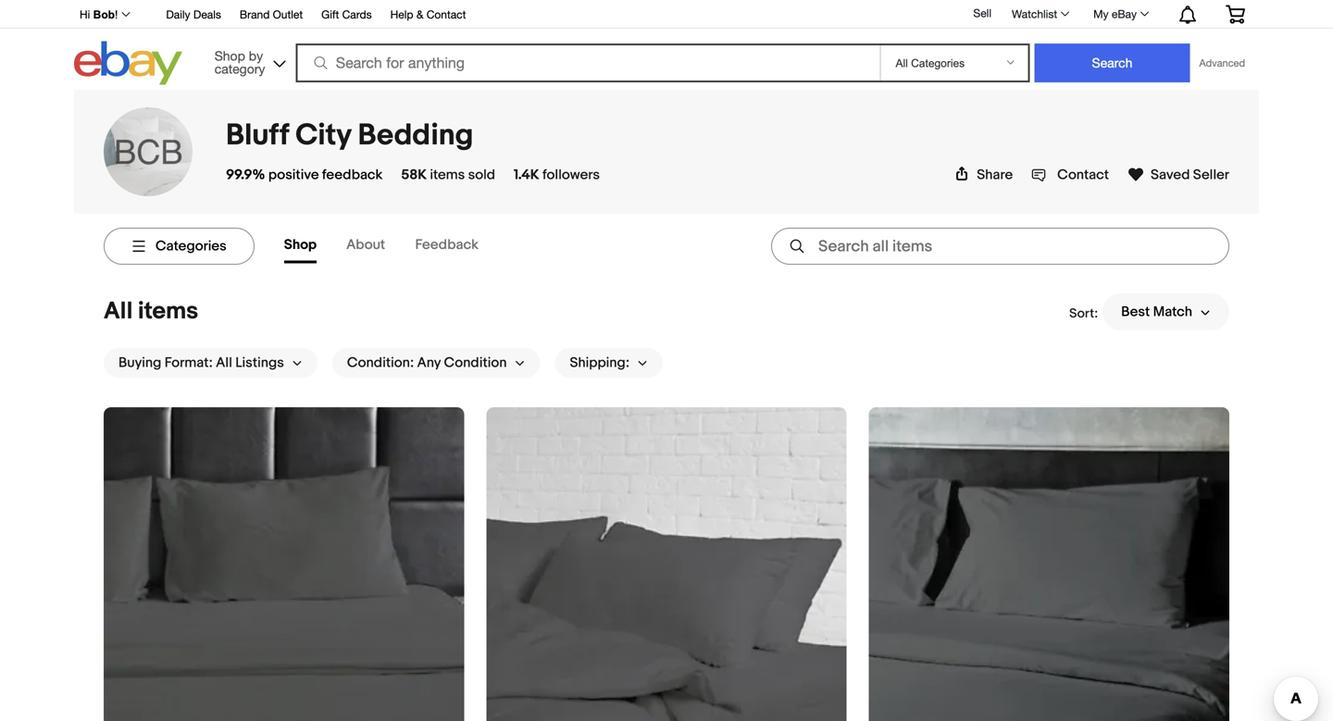 Task type: locate. For each thing, give the bounding box(es) containing it.
positive
[[268, 167, 319, 183]]

brand
[[240, 8, 270, 21]]

daily deals
[[166, 8, 221, 21]]

shop left about
[[284, 237, 317, 253]]

shop inside shop by category
[[215, 48, 245, 63]]

items for 58k
[[430, 167, 465, 183]]

1 horizontal spatial shop
[[284, 237, 317, 253]]

58k
[[401, 167, 427, 183]]

shop by category
[[215, 48, 265, 76]]

seller
[[1193, 167, 1229, 183]]

contact inside account navigation
[[427, 8, 466, 21]]

1 vertical spatial all
[[216, 355, 232, 371]]

shipping:
[[570, 355, 629, 371]]

99.9% positive feedback
[[226, 167, 383, 183]]

contact
[[427, 8, 466, 21], [1057, 167, 1109, 183]]

all right format:
[[216, 355, 232, 371]]

items up format:
[[138, 297, 198, 326]]

city
[[295, 118, 351, 154]]

58k items sold
[[401, 167, 495, 183]]

my ebay link
[[1083, 3, 1157, 25]]

sold
[[468, 167, 495, 183]]

shop
[[215, 48, 245, 63], [284, 237, 317, 253]]

0 vertical spatial items
[[430, 167, 465, 183]]

tab list
[[284, 229, 508, 263]]

high thread count 1800 egyptian cotton & bamboo satin soft sheet deep pockets : quick view image
[[104, 407, 464, 721]]

bedding
[[358, 118, 473, 154]]

items right 58k
[[430, 167, 465, 183]]

feedback
[[322, 167, 383, 183]]

format:
[[165, 355, 213, 371]]

condition: any condition button
[[332, 348, 540, 378]]

0 horizontal spatial shop
[[215, 48, 245, 63]]

0 vertical spatial shop
[[215, 48, 245, 63]]

share button
[[955, 167, 1013, 183]]

shipping: button
[[555, 348, 663, 378]]

contact left saved
[[1057, 167, 1109, 183]]

sell
[[973, 7, 991, 20]]

about
[[346, 237, 385, 253]]

share
[[977, 167, 1013, 183]]

!
[[115, 8, 118, 21]]

outlet
[[273, 8, 303, 21]]

all inside buying format: all listings dropdown button
[[216, 355, 232, 371]]

condition:
[[347, 355, 414, 371]]

help & contact link
[[390, 5, 466, 25]]

saved seller button
[[1128, 166, 1229, 183]]

&
[[416, 8, 423, 21]]

0 horizontal spatial items
[[138, 297, 198, 326]]

any
[[417, 355, 441, 371]]

daily deals link
[[166, 5, 221, 25]]

all
[[104, 297, 133, 326], [216, 355, 232, 371]]

0 horizontal spatial all
[[104, 297, 133, 326]]

shop for shop
[[284, 237, 317, 253]]

deals
[[193, 8, 221, 21]]

shop left by at the top of the page
[[215, 48, 245, 63]]

1.4k
[[514, 167, 539, 183]]

items
[[430, 167, 465, 183], [138, 297, 198, 326]]

1 horizontal spatial items
[[430, 167, 465, 183]]

category
[[215, 61, 265, 76]]

contact right "&"
[[427, 8, 466, 21]]

brand outlet
[[240, 8, 303, 21]]

1 vertical spatial contact
[[1057, 167, 1109, 183]]

feedback
[[415, 237, 479, 253]]

contact link
[[1031, 167, 1109, 183]]

saved
[[1151, 167, 1190, 183]]

1 vertical spatial items
[[138, 297, 198, 326]]

0 vertical spatial all
[[104, 297, 133, 326]]

bluff city bedding link
[[226, 118, 473, 154]]

shop for shop by category
[[215, 48, 245, 63]]

sell link
[[965, 7, 1000, 20]]

help
[[390, 8, 413, 21]]

best match button
[[1103, 293, 1229, 330]]

account navigation
[[69, 0, 1259, 29]]

gift cards
[[321, 8, 372, 21]]

buying
[[118, 355, 161, 371]]

1 vertical spatial shop
[[284, 237, 317, 253]]

1 horizontal spatial all
[[216, 355, 232, 371]]

0 vertical spatial contact
[[427, 8, 466, 21]]

0 horizontal spatial contact
[[427, 8, 466, 21]]

1 horizontal spatial contact
[[1057, 167, 1109, 183]]

None submit
[[1035, 44, 1190, 82]]

all up buying
[[104, 297, 133, 326]]



Task type: describe. For each thing, give the bounding box(es) containing it.
1.4k followers
[[514, 167, 600, 183]]

hi bob !
[[80, 8, 118, 21]]

hi
[[80, 8, 90, 21]]

bob
[[93, 8, 115, 21]]

bluff
[[226, 118, 289, 154]]

shop by category banner
[[69, 0, 1259, 90]]

gift cards link
[[321, 5, 372, 25]]

advanced
[[1199, 57, 1245, 69]]

tab list containing shop
[[284, 229, 508, 263]]

all items
[[104, 297, 198, 326]]

my
[[1093, 7, 1109, 20]]

advanced link
[[1190, 44, 1254, 81]]

buying format: all listings
[[118, 355, 284, 371]]

categories
[[156, 238, 227, 255]]

high thread count 1800 egyptian cotton & bamboo rayon soft sheet deep pockets : quick view image
[[486, 407, 847, 721]]

by
[[249, 48, 263, 63]]

bluff city bedding image
[[104, 107, 193, 196]]

buying format: all listings button
[[104, 348, 317, 378]]

Search all items field
[[771, 228, 1229, 265]]

listings
[[235, 355, 284, 371]]

best
[[1121, 304, 1150, 320]]

help & contact
[[390, 8, 466, 21]]

items for all
[[138, 297, 198, 326]]

followers
[[542, 167, 600, 183]]

daily
[[166, 8, 190, 21]]

gift
[[321, 8, 339, 21]]

categories button
[[104, 228, 254, 265]]

your shopping cart image
[[1225, 5, 1246, 23]]

condition
[[444, 355, 507, 371]]

ebay
[[1112, 7, 1137, 20]]

my ebay
[[1093, 7, 1137, 20]]

condition: any condition
[[347, 355, 507, 371]]

shop by category button
[[206, 41, 289, 81]]

watchlist
[[1012, 7, 1057, 20]]

sort:
[[1069, 306, 1098, 322]]

bed sheets high thread count for deep pockets egyptian cotton feel bedding hotel : quick view image
[[869, 407, 1229, 721]]

bluff city bedding
[[226, 118, 473, 154]]

watchlist link
[[1002, 3, 1078, 25]]

99.9%
[[226, 167, 265, 183]]

brand outlet link
[[240, 5, 303, 25]]

none submit inside shop by category "banner"
[[1035, 44, 1190, 82]]

match
[[1153, 304, 1192, 320]]

cards
[[342, 8, 372, 21]]

saved seller
[[1151, 167, 1229, 183]]

Search for anything text field
[[299, 45, 876, 81]]

best match
[[1121, 304, 1192, 320]]



Task type: vqa. For each thing, say whether or not it's contained in the screenshot.
Buying Format: All Listings dropdown button on the left of the page
yes



